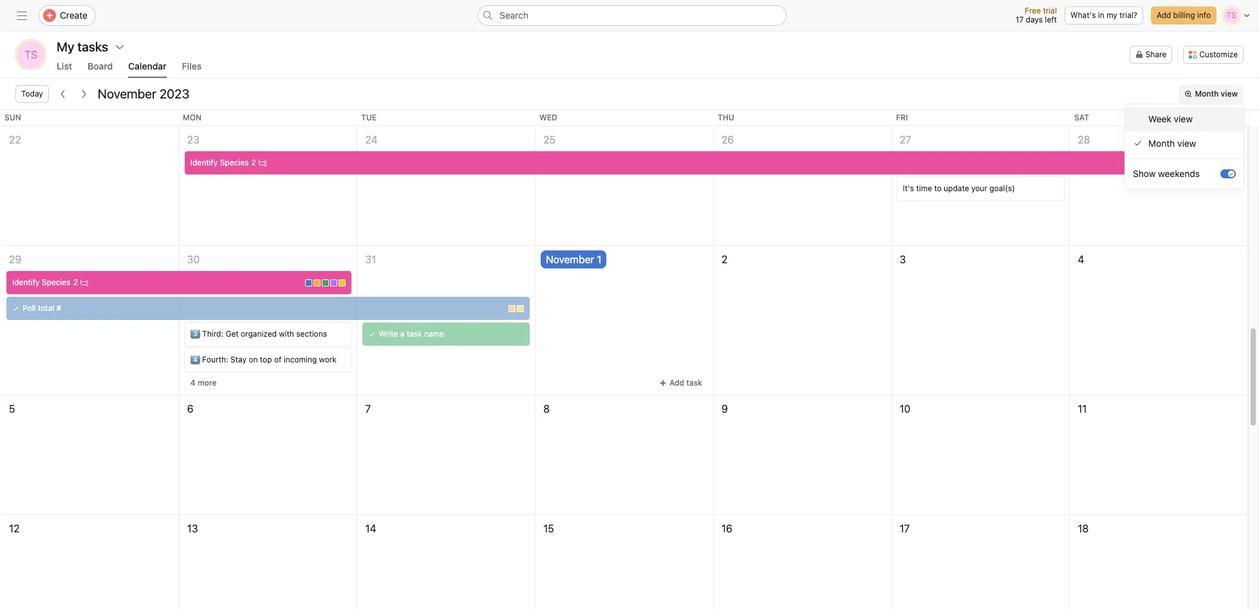 Task type: describe. For each thing, give the bounding box(es) containing it.
more
[[198, 378, 217, 388]]

days
[[1026, 15, 1043, 24]]

4️⃣
[[190, 355, 200, 364]]

ts
[[25, 49, 37, 61]]

incoming
[[284, 355, 317, 364]]

2 for leftcount image to the right
[[251, 158, 256, 167]]

customize button
[[1183, 46, 1244, 64]]

28
[[1078, 134, 1090, 146]]

my tasks
[[57, 39, 108, 54]]

ts button
[[15, 39, 46, 70]]

#
[[56, 303, 61, 313]]

in
[[1098, 10, 1105, 20]]

25
[[543, 134, 556, 146]]

3
[[900, 254, 906, 265]]

to
[[934, 183, 942, 193]]

my
[[1107, 10, 1118, 20]]

what's in my trial?
[[1071, 10, 1138, 20]]

your
[[971, 183, 988, 193]]

search
[[500, 10, 529, 21]]

customize
[[1200, 50, 1238, 59]]

9
[[722, 403, 728, 415]]

22
[[9, 134, 21, 146]]

third:
[[202, 329, 223, 339]]

add billing info
[[1157, 10, 1211, 20]]

write
[[379, 329, 398, 339]]

files
[[182, 61, 202, 71]]

18
[[1078, 523, 1089, 534]]

7
[[365, 403, 371, 415]]

0 horizontal spatial task
[[407, 329, 422, 339]]

time
[[916, 183, 932, 193]]

calendar link
[[128, 61, 167, 78]]

view inside radio item
[[1174, 113, 1193, 124]]

mon
[[183, 113, 201, 122]]

0 horizontal spatial 17
[[900, 523, 910, 534]]

sections
[[296, 329, 327, 339]]

12
[[9, 523, 20, 534]]

2023
[[159, 86, 190, 101]]

it's
[[903, 183, 914, 193]]

poll total #
[[23, 303, 61, 313]]

task inside button
[[686, 378, 702, 388]]

sat
[[1075, 113, 1089, 122]]

16
[[722, 523, 733, 534]]

6
[[187, 403, 194, 415]]

show weekends
[[1133, 168, 1200, 179]]

share
[[1146, 50, 1167, 59]]

15
[[543, 523, 554, 534]]

4 more
[[190, 378, 217, 388]]

today
[[21, 89, 43, 99]]

1 vertical spatial species
[[42, 277, 71, 287]]

board link
[[88, 61, 113, 78]]

30
[[187, 254, 200, 265]]

10
[[900, 403, 911, 415]]

tue
[[361, 113, 377, 122]]

november 2023
[[98, 86, 190, 101]]

week view radio item
[[1125, 107, 1244, 131]]

write a task name
[[379, 329, 444, 339]]

top
[[260, 355, 272, 364]]

4 more button
[[185, 374, 222, 392]]

4 for 4 more
[[190, 378, 195, 388]]

calendar
[[128, 61, 167, 71]]

wed
[[540, 113, 557, 122]]

add billing info button
[[1151, 6, 1217, 24]]

goal(s)
[[990, 183, 1015, 193]]

26
[[722, 134, 734, 146]]

4️⃣ fourth: stay on top of incoming work
[[190, 355, 337, 364]]

november for november 2023
[[98, 86, 156, 101]]

8
[[543, 403, 550, 415]]

free trial 17 days left
[[1016, 6, 1057, 24]]

0 vertical spatial identify species
[[190, 158, 249, 167]]

free
[[1025, 6, 1041, 15]]

fri
[[896, 113, 908, 122]]

it's time to update your goal(s)
[[903, 183, 1015, 193]]

sun
[[5, 113, 21, 122]]

share button
[[1130, 46, 1173, 64]]

expand sidebar image
[[17, 10, 27, 21]]

31
[[365, 254, 376, 265]]

create button
[[39, 5, 96, 26]]

23
[[187, 134, 199, 146]]



Task type: vqa. For each thing, say whether or not it's contained in the screenshot.
the Oct 23 – 24 4:30pm
no



Task type: locate. For each thing, give the bounding box(es) containing it.
week
[[1149, 113, 1172, 124]]

month view down customize dropdown button
[[1195, 89, 1238, 99]]

next month image
[[78, 89, 89, 99]]

1 horizontal spatial 2
[[251, 158, 256, 167]]

thu
[[718, 113, 734, 122]]

view
[[1221, 89, 1238, 99], [1174, 113, 1193, 124], [1178, 138, 1196, 149]]

4 inside button
[[190, 378, 195, 388]]

1 vertical spatial month view
[[1149, 138, 1196, 149]]

0 horizontal spatial 2
[[73, 277, 78, 287]]

show
[[1133, 168, 1156, 179]]

poll
[[23, 303, 36, 313]]

0 vertical spatial species
[[220, 158, 249, 167]]

update
[[944, 183, 969, 193]]

work
[[319, 355, 337, 364]]

weekends
[[1158, 168, 1200, 179]]

stay
[[231, 355, 247, 364]]

0 vertical spatial 2
[[251, 158, 256, 167]]

0 vertical spatial 4
[[1078, 254, 1084, 265]]

info
[[1197, 10, 1211, 20]]

november for november 1
[[546, 254, 594, 265]]

1 vertical spatial month
[[1149, 138, 1175, 149]]

1
[[597, 254, 602, 265]]

4
[[1078, 254, 1084, 265], [190, 378, 195, 388]]

1 vertical spatial leftcount image
[[80, 279, 88, 286]]

november down calendar "link"
[[98, 86, 156, 101]]

view right week
[[1174, 113, 1193, 124]]

13
[[187, 523, 198, 534]]

0 vertical spatial identify
[[190, 158, 218, 167]]

month view button
[[1179, 85, 1244, 103]]

week view
[[1149, 113, 1193, 124]]

add task
[[670, 378, 702, 388]]

add inside "button"
[[1157, 10, 1171, 20]]

27
[[900, 134, 911, 146]]

1 horizontal spatial month
[[1195, 89, 1219, 99]]

with
[[279, 329, 294, 339]]

view down customize
[[1221, 89, 1238, 99]]

1 vertical spatial task
[[686, 378, 702, 388]]

organized
[[241, 329, 277, 339]]

2 vertical spatial 2
[[73, 277, 78, 287]]

what's
[[1071, 10, 1096, 20]]

trial?
[[1120, 10, 1138, 20]]

2 for the bottommost leftcount image
[[73, 277, 78, 287]]

0 vertical spatial month
[[1195, 89, 1219, 99]]

a
[[400, 329, 405, 339]]

view down week view radio item
[[1178, 138, 1196, 149]]

list link
[[57, 61, 72, 78]]

4 for 4
[[1078, 254, 1084, 265]]

14
[[365, 523, 376, 534]]

identify species
[[190, 158, 249, 167], [12, 277, 71, 287]]

board
[[88, 61, 113, 71]]

add for add task
[[670, 378, 684, 388]]

identify down the 23
[[190, 158, 218, 167]]

1 vertical spatial 2
[[722, 254, 728, 265]]

identify for the bottommost leftcount image
[[12, 277, 40, 287]]

1 horizontal spatial identify
[[190, 158, 218, 167]]

2 vertical spatial view
[[1178, 138, 1196, 149]]

on
[[249, 355, 258, 364]]

of
[[274, 355, 282, 364]]

1 horizontal spatial species
[[220, 158, 249, 167]]

previous month image
[[58, 89, 68, 99]]

24
[[365, 134, 378, 146]]

0 vertical spatial task
[[407, 329, 422, 339]]

1 vertical spatial view
[[1174, 113, 1193, 124]]

what's in my trial? button
[[1065, 6, 1143, 24]]

0 horizontal spatial species
[[42, 277, 71, 287]]

add
[[1157, 10, 1171, 20], [670, 378, 684, 388]]

0 horizontal spatial identify
[[12, 277, 40, 287]]

0 horizontal spatial add
[[670, 378, 684, 388]]

2 horizontal spatial 2
[[722, 254, 728, 265]]

month view inside popup button
[[1195, 89, 1238, 99]]

1 vertical spatial 17
[[900, 523, 910, 534]]

0 vertical spatial view
[[1221, 89, 1238, 99]]

add for add billing info
[[1157, 10, 1171, 20]]

left
[[1045, 15, 1057, 24]]

1 horizontal spatial leftcount image
[[259, 159, 266, 167]]

name
[[424, 329, 444, 339]]

0 horizontal spatial november
[[98, 86, 156, 101]]

identify for leftcount image to the right
[[190, 158, 218, 167]]

list
[[57, 61, 72, 71]]

search list box
[[478, 5, 787, 26]]

0 vertical spatial leftcount image
[[259, 159, 266, 167]]

0 horizontal spatial leftcount image
[[80, 279, 88, 286]]

fourth:
[[202, 355, 228, 364]]

add inside button
[[670, 378, 684, 388]]

billing
[[1174, 10, 1195, 20]]

trial
[[1043, 6, 1057, 15]]

add task button
[[653, 374, 708, 392]]

show options image
[[115, 42, 125, 52]]

1 horizontal spatial 17
[[1016, 15, 1024, 24]]

0 vertical spatial november
[[98, 86, 156, 101]]

0 horizontal spatial identify species
[[12, 277, 71, 287]]

1 vertical spatial add
[[670, 378, 684, 388]]

1 vertical spatial identify species
[[12, 277, 71, 287]]

identify down 29
[[12, 277, 40, 287]]

1 horizontal spatial 4
[[1078, 254, 1084, 265]]

1 horizontal spatial identify species
[[190, 158, 249, 167]]

get
[[226, 329, 239, 339]]

november left 1
[[546, 254, 594, 265]]

1 horizontal spatial task
[[686, 378, 702, 388]]

1 vertical spatial identify
[[12, 277, 40, 287]]

month
[[1195, 89, 1219, 99], [1149, 138, 1175, 149]]

identify
[[190, 158, 218, 167], [12, 277, 40, 287]]

3️⃣ third: get organized with sections
[[190, 329, 327, 339]]

create
[[60, 10, 88, 21]]

month view down week view
[[1149, 138, 1196, 149]]

month inside month view popup button
[[1195, 89, 1219, 99]]

0 vertical spatial add
[[1157, 10, 1171, 20]]

0 horizontal spatial 4
[[190, 378, 195, 388]]

17 inside free trial 17 days left
[[1016, 15, 1024, 24]]

total
[[38, 303, 54, 313]]

files link
[[182, 61, 202, 78]]

search button
[[478, 5, 787, 26]]

species
[[220, 158, 249, 167], [42, 277, 71, 287]]

leftcount image
[[259, 159, 266, 167], [80, 279, 88, 286]]

task
[[407, 329, 422, 339], [686, 378, 702, 388]]

month down week
[[1149, 138, 1175, 149]]

month up week view radio item
[[1195, 89, 1219, 99]]

view inside popup button
[[1221, 89, 1238, 99]]

identify species up the poll total #
[[12, 277, 71, 287]]

1 vertical spatial november
[[546, 254, 594, 265]]

0 vertical spatial month view
[[1195, 89, 1238, 99]]

today button
[[15, 85, 49, 103]]

1 horizontal spatial november
[[546, 254, 594, 265]]

november 1
[[546, 254, 602, 265]]

1 vertical spatial 4
[[190, 378, 195, 388]]

0 horizontal spatial month
[[1149, 138, 1175, 149]]

3️⃣
[[190, 329, 200, 339]]

1 horizontal spatial add
[[1157, 10, 1171, 20]]

0 vertical spatial 17
[[1016, 15, 1024, 24]]

5
[[9, 403, 15, 415]]

identify species down the 23
[[190, 158, 249, 167]]

29
[[9, 254, 21, 265]]

11
[[1078, 403, 1087, 415]]



